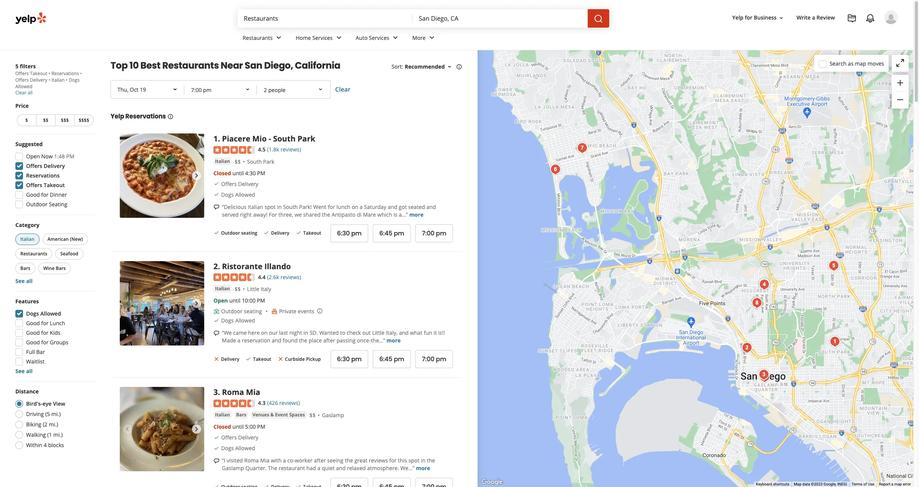 Task type: locate. For each thing, give the bounding box(es) containing it.
pm for "7:00 pm" link for piacere mio - south park
[[436, 229, 446, 238]]

mare
[[363, 211, 376, 218]]

6:45
[[379, 229, 392, 238], [379, 355, 392, 364]]

0 vertical spatial reviews)
[[281, 146, 301, 153]]

for left business
[[745, 14, 753, 21]]

1 7:00 pm from the top
[[422, 229, 446, 238]]

1 6:30 from the top
[[337, 229, 350, 238]]

4.3 star rating image
[[214, 400, 255, 408]]

16 close v2 image down 16 speech v2 image
[[214, 356, 220, 362]]

0 vertical spatial mia
[[246, 388, 260, 398]]

piacere
[[222, 134, 250, 144]]

4:30
[[245, 170, 256, 177]]

reviews) for mia
[[279, 400, 300, 407]]

all up features
[[26, 278, 33, 285]]

previous image for 1
[[123, 171, 132, 180]]

diego,
[[264, 59, 293, 72]]

group containing suggested
[[13, 141, 95, 211]]

yelp
[[732, 14, 744, 21], [111, 112, 124, 121]]

1 vertical spatial 7:00 pm
[[422, 355, 446, 364]]

dogs allowed for 3
[[221, 445, 255, 452]]

2 6:30 from the top
[[337, 355, 350, 364]]

shortcuts
[[773, 483, 790, 487]]

yelp for business button
[[729, 11, 788, 25]]

0 horizontal spatial restaurants
[[20, 251, 47, 257]]

more
[[412, 34, 426, 41]]

co-
[[287, 457, 295, 465]]

1 vertical spatial 6:30 pm
[[337, 355, 362, 364]]

24 chevron down v2 image inside home services link
[[334, 33, 344, 42]]

made
[[222, 337, 236, 345]]

previous image
[[123, 171, 132, 180], [123, 425, 132, 434]]

pm for 1 . piacere mio - south park
[[257, 170, 265, 177]]

spot
[[265, 203, 276, 211], [409, 457, 420, 465]]

1 horizontal spatial services
[[369, 34, 389, 41]]

cinkuni image
[[826, 258, 842, 274]]

-
[[269, 134, 271, 144]]

2 next image from the top
[[192, 425, 201, 434]]

good for good for lunch
[[26, 320, 40, 327]]

next image
[[192, 299, 201, 308], [192, 425, 201, 434]]

and down seeing on the bottom
[[336, 465, 346, 472]]

price
[[15, 102, 29, 109]]

0 vertical spatial 16 chevron down v2 image
[[778, 15, 784, 21]]

2 previous image from the top
[[123, 425, 132, 434]]

1 vertical spatial previous image
[[123, 425, 132, 434]]

quiet
[[322, 465, 335, 472]]

italian for italian 'button' underneath 4.3 star rating image
[[215, 412, 230, 419]]

6:45 pm for 2 . ristorante illando
[[379, 355, 404, 364]]

$$ right spaces
[[310, 412, 316, 419]]

away!
[[253, 211, 268, 218]]

1 6:30 pm link from the top
[[331, 225, 368, 243]]

takeout down shared
[[303, 230, 321, 237]]

&
[[271, 412, 274, 419]]

. up 4.4 star rating image on the left of the page
[[218, 261, 220, 272]]

24 chevron down v2 image
[[391, 33, 400, 42]]

mi.) for biking (2 mi.)
[[49, 421, 58, 429]]

6:45 pm down 'is'
[[379, 229, 404, 238]]

pm for 2 . ristorante illando
[[257, 297, 265, 305]]

0 horizontal spatial park
[[263, 158, 274, 165]]

1 vertical spatial on
[[261, 330, 268, 337]]

offers delivery for 1 . piacere mio - south park
[[221, 180, 258, 188]]

dogs allowed for 1
[[221, 191, 255, 198]]

little inside "we came here on our last night in sd. wanted to check out little italy, and what fun it is!! made a reservation and found the place after passing once-the…"
[[372, 330, 385, 337]]

0 vertical spatial roma mia image
[[757, 367, 772, 383]]

restaurants inside business categories element
[[243, 34, 273, 41]]

takeout inside group
[[44, 182, 65, 189]]

0 vertical spatial outdoor seating
[[221, 230, 257, 237]]

0 horizontal spatial roma
[[222, 388, 244, 398]]

seeing
[[327, 457, 343, 465]]

roma
[[222, 388, 244, 398], [244, 457, 259, 465]]

4.5 star rating image
[[214, 146, 255, 154]]

2 7:00 pm from the top
[[422, 355, 446, 364]]

offers takeout • reservations • offers delivery • italian •
[[15, 70, 82, 83]]

spaces
[[289, 412, 305, 419]]

0 vertical spatial offers delivery
[[26, 162, 65, 170]]

1 see all button from the top
[[15, 278, 33, 285]]

bars button down restaurants button
[[15, 263, 35, 275]]

a left co-
[[283, 457, 286, 465]]

1 services from the left
[[312, 34, 333, 41]]

mi.) right (5
[[51, 411, 61, 418]]

0 vertical spatial 16 info v2 image
[[456, 64, 462, 70]]

see all for category
[[15, 278, 33, 285]]

ristorante illando image
[[740, 340, 755, 356]]

more down italy,
[[387, 337, 401, 345]]

2 vertical spatial reviews)
[[279, 400, 300, 407]]

1 vertical spatial 6:30
[[337, 355, 350, 364]]

2 vertical spatial more link
[[416, 465, 430, 472]]

5
[[15, 63, 18, 70]]

1 horizontal spatial 16 chevron down v2 image
[[778, 15, 784, 21]]

0 vertical spatial 7:00
[[422, 229, 435, 238]]

home
[[296, 34, 311, 41]]

1 vertical spatial 6:45
[[379, 355, 392, 364]]

option group containing distance
[[13, 388, 95, 452]]

2 6:45 pm link from the top
[[373, 351, 411, 369]]

3 . from the top
[[218, 388, 220, 398]]

1 6:45 from the top
[[379, 229, 392, 238]]

the inside "we came here on our last night in sd. wanted to check out little italy, and what fun it is!! made a reservation and found the place after passing once-the…"
[[299, 337, 307, 345]]

outdoor
[[26, 201, 47, 208], [221, 230, 240, 237], [221, 308, 243, 315]]

1 6:30 pm from the top
[[337, 229, 362, 238]]

roma up quarter.
[[244, 457, 259, 465]]

bar
[[36, 349, 45, 356]]

2 vertical spatial more
[[416, 465, 430, 472]]

driving
[[26, 411, 44, 418]]

Find text field
[[244, 14, 407, 23]]

gaslamp right spaces
[[322, 412, 344, 419]]

2 italian link from the top
[[214, 285, 232, 293]]

1 vertical spatial 16 chevron down v2 image
[[446, 64, 453, 70]]

1 next image from the top
[[192, 299, 201, 308]]

dogs for 2
[[221, 317, 234, 325]]

24 chevron down v2 image inside the restaurants link
[[274, 33, 283, 42]]

open until 10:00 pm
[[214, 297, 265, 305]]

1 horizontal spatial restaurants
[[162, 59, 219, 72]]

7:00 down seated
[[422, 229, 435, 238]]

for for kids
[[41, 329, 48, 337]]

mia inside the "i visited roma mia with a co-worker after seeing the great reviews for this spot in the gaslamp quarter. the restaurant had a quiet and relaxed atmosphere.  we…"
[[260, 457, 269, 465]]

Select a date text field
[[111, 81, 184, 98]]

1 horizontal spatial roma
[[244, 457, 259, 465]]

4 good from the top
[[26, 339, 40, 346]]

1 16 close v2 image from the left
[[214, 356, 220, 362]]

pm right the "5:00"
[[257, 424, 265, 431]]

group containing category
[[14, 222, 95, 285]]

italian link down 4.3 star rating image
[[214, 412, 232, 419]]

little up the 10:00
[[247, 286, 259, 293]]

2 vertical spatial mi.)
[[53, 432, 63, 439]]

di
[[357, 211, 362, 218]]

16 info v2 image
[[456, 64, 462, 70], [167, 114, 174, 120]]

6:30 pm link for piacere mio - south park
[[331, 225, 368, 243]]

$$$$
[[79, 117, 89, 124]]

user actions element
[[726, 10, 909, 57]]

slideshow element for 2
[[120, 261, 204, 346]]

1 24 chevron down v2 image from the left
[[274, 33, 283, 42]]

takeout down reservation
[[253, 356, 271, 363]]

auto services link
[[350, 28, 406, 50]]

previous image
[[123, 299, 132, 308]]

(2
[[43, 421, 47, 429]]

(5
[[45, 411, 50, 418]]

16 checkmark v2 image
[[214, 181, 220, 187], [296, 230, 302, 236], [214, 318, 220, 324], [246, 356, 252, 362], [214, 484, 220, 488], [296, 484, 302, 488]]

home services
[[296, 34, 333, 41]]

1 horizontal spatial 24 chevron down v2 image
[[334, 33, 344, 42]]

16 chevron down v2 image inside yelp for business button
[[778, 15, 784, 21]]

chocolat hillcrest image
[[757, 276, 772, 292]]

open up 16 outdoor seating v2 image
[[214, 297, 228, 305]]

(1.8k reviews)
[[267, 146, 301, 153]]

services left 24 chevron down v2 icon at top left
[[369, 34, 389, 41]]

mia trattoria image
[[750, 295, 765, 311]]

0 vertical spatial 6:45 pm
[[379, 229, 404, 238]]

takeout down filters
[[30, 70, 47, 77]]

reviews) down illando
[[281, 274, 301, 281]]

2 closed from the top
[[214, 424, 231, 431]]

24 chevron down v2 image for home services
[[334, 33, 344, 42]]

asti ristorante image
[[757, 370, 773, 385]]

7:00 pm for 1 . piacere mio - south park
[[422, 229, 446, 238]]

closed for piacere mio - south park
[[214, 170, 231, 177]]

a right report
[[892, 483, 894, 487]]

0 vertical spatial yelp
[[732, 14, 744, 21]]

until down bars link
[[233, 424, 244, 431]]

1 vertical spatial restaurants
[[162, 59, 219, 72]]

good for dinner
[[26, 191, 67, 199]]

bars up closed until 5:00 pm
[[236, 412, 246, 419]]

1 previous image from the top
[[123, 171, 132, 180]]

0 vertical spatial mi.)
[[51, 411, 61, 418]]

info icon image
[[317, 309, 323, 315], [317, 309, 323, 315]]

2 6:45 pm from the top
[[379, 355, 404, 364]]

good for good for kids
[[26, 329, 40, 337]]

1 outdoor seating from the top
[[221, 230, 257, 237]]

served
[[222, 211, 239, 218]]

16 speech v2 image
[[214, 331, 220, 337]]

$$ up closed until 4:30 pm
[[235, 158, 241, 165]]

roma mia image
[[757, 367, 772, 383], [120, 388, 204, 472]]

more link down italy,
[[387, 337, 401, 345]]

0 vertical spatial closed
[[214, 170, 231, 177]]

clear for clear
[[335, 85, 351, 94]]

1 vertical spatial south
[[247, 158, 262, 165]]

good up full
[[26, 339, 40, 346]]

for right 'went' in the left of the page
[[328, 203, 335, 211]]

italian down 4.4 star rating image on the left of the page
[[215, 286, 230, 292]]

0 horizontal spatial services
[[312, 34, 333, 41]]

gaslamp down visited
[[222, 465, 244, 472]]

the down night
[[299, 337, 307, 345]]

2 vertical spatial restaurants
[[20, 251, 47, 257]]

reservations inside group
[[26, 172, 60, 179]]

spot up the for
[[265, 203, 276, 211]]

1 vertical spatial 6:45 pm link
[[373, 351, 411, 369]]

seated
[[408, 203, 425, 211]]

allowed up visited
[[235, 445, 255, 452]]

more link for ristorante illando
[[387, 337, 401, 345]]

1 vertical spatial map
[[895, 483, 902, 487]]

6:45 for 2 . ristorante illando
[[379, 355, 392, 364]]

2 see from the top
[[15, 368, 25, 375]]

expand map image
[[896, 58, 905, 68]]

1 6:45 pm from the top
[[379, 229, 404, 238]]

until left the 10:00
[[229, 297, 241, 305]]

16 close v2 image for curbside pickup
[[277, 356, 284, 362]]

reviews) inside "link"
[[281, 274, 301, 281]]

outdoor for private events
[[221, 308, 243, 315]]

1 vertical spatial see all button
[[15, 368, 33, 375]]

best
[[140, 59, 160, 72]]

2 24 chevron down v2 image from the left
[[334, 33, 344, 42]]

2 6:30 pm link from the top
[[331, 351, 368, 369]]

1 7:00 pm link from the top
[[415, 225, 453, 243]]

$$$ button
[[55, 114, 74, 126]]

16 chevron down v2 image inside recommended popup button
[[446, 64, 453, 70]]

mi.) right (2
[[49, 421, 58, 429]]

pm for "6:30 pm" link for piacere mio - south park
[[351, 229, 362, 238]]

0 vertical spatial on
[[352, 203, 358, 211]]

(1
[[47, 432, 52, 439]]

16 close v2 image left the curbside
[[277, 356, 284, 362]]

after up quiet
[[314, 457, 326, 465]]

1 horizontal spatial bars button
[[235, 412, 248, 419]]

1 vertical spatial 7:00 pm link
[[415, 351, 453, 369]]

dogs allowed up "delicious
[[221, 191, 255, 198]]

for inside "delicious italian spot in south park! went for lunch on a saturday and got seated and served right away! for three, we shared the antipasto di mare which is a…"
[[328, 203, 335, 211]]

seafood
[[60, 251, 78, 257]]

scuderie italia image
[[575, 140, 590, 156]]

1 slideshow element from the top
[[120, 134, 204, 218]]

see all button up features
[[15, 278, 33, 285]]

1 vertical spatial until
[[229, 297, 241, 305]]

3
[[214, 388, 218, 398]]

outdoor seating for private events
[[221, 308, 262, 315]]

more link right we…"
[[416, 465, 430, 472]]

16 checkmark v2 image
[[214, 192, 220, 198], [214, 230, 220, 236], [264, 230, 270, 236], [214, 435, 220, 441], [214, 446, 220, 452], [264, 484, 270, 488]]

1 vertical spatial outdoor seating
[[221, 308, 262, 315]]

flamingo deck image
[[548, 162, 563, 177]]

1 vertical spatial in
[[304, 330, 308, 337]]

3 good from the top
[[26, 329, 40, 337]]

0 vertical spatial all
[[28, 89, 33, 96]]

1 6:45 pm link from the top
[[373, 225, 411, 243]]

clear for clear all
[[15, 89, 26, 96]]

0 horizontal spatial on
[[261, 330, 268, 337]]

yelp for yelp reservations
[[111, 112, 124, 121]]

1 horizontal spatial spot
[[409, 457, 420, 465]]

venues & event spaces
[[253, 412, 305, 419]]

delivery down the "5:00"
[[238, 434, 258, 442]]

2 6:45 from the top
[[379, 355, 392, 364]]

restaurants inside button
[[20, 251, 47, 257]]

0 vertical spatial until
[[233, 170, 244, 177]]

2 vertical spatial reservations
[[26, 172, 60, 179]]

6:30 pm link
[[331, 225, 368, 243], [331, 351, 368, 369]]

7:00 pm down it at the bottom of the page
[[422, 355, 446, 364]]

offers down closed until 4:30 pm
[[221, 180, 237, 188]]

business
[[754, 14, 777, 21]]

after down wanted
[[323, 337, 335, 345]]

search
[[830, 60, 847, 67]]

16 outdoor seating v2 image
[[214, 309, 220, 315]]

auto
[[356, 34, 368, 41]]

16 chevron down v2 image right business
[[778, 15, 784, 21]]

0 horizontal spatial 16 close v2 image
[[214, 356, 220, 362]]

spot up we…"
[[409, 457, 420, 465]]

2 see all from the top
[[15, 368, 33, 375]]

google image
[[479, 478, 505, 488]]

pm for "7:00 pm" link related to ristorante illando
[[436, 355, 446, 364]]

and right seated
[[426, 203, 436, 211]]

found
[[283, 337, 298, 345]]

24 chevron down v2 image left auto on the top
[[334, 33, 344, 42]]

1 vertical spatial more link
[[387, 337, 401, 345]]

yelp inside button
[[732, 14, 744, 21]]

dogs allowed up came at the bottom of page
[[221, 317, 255, 325]]

1 good from the top
[[26, 191, 40, 199]]

relaxed
[[347, 465, 366, 472]]

None search field
[[238, 9, 611, 28]]

american (new)
[[47, 236, 83, 243]]

pm down little italy
[[257, 297, 265, 305]]

and
[[388, 203, 397, 211], [426, 203, 436, 211], [399, 330, 409, 337], [272, 337, 281, 345], [336, 465, 346, 472]]

1 vertical spatial roma
[[244, 457, 259, 465]]

0 vertical spatial slideshow element
[[120, 134, 204, 218]]

in inside "delicious italian spot in south park! went for lunch on a saturday and got seated and served right away! for three, we shared the antipasto di mare which is a…"
[[277, 203, 282, 211]]

yelp left business
[[732, 14, 744, 21]]

0 horizontal spatial yelp
[[111, 112, 124, 121]]

mia for .
[[246, 388, 260, 398]]

quarter.
[[245, 465, 267, 472]]

0 vertical spatial 6:45
[[379, 229, 392, 238]]

2 7:00 from the top
[[422, 355, 435, 364]]

terms
[[852, 483, 863, 487]]

the…"
[[371, 337, 385, 345]]

italian down category
[[20, 236, 34, 243]]

for down good for lunch
[[41, 329, 48, 337]]

0 vertical spatial italian link
[[214, 158, 232, 165]]

open for open until 10:00 pm
[[214, 297, 228, 305]]

0 horizontal spatial open
[[26, 153, 40, 160]]

bars right wine
[[56, 265, 66, 272]]

Time field
[[185, 82, 256, 99]]

a inside "delicious italian spot in south park! went for lunch on a saturday and got seated and served right away! for three, we shared the antipasto di mare which is a…"
[[360, 203, 363, 211]]

italian
[[51, 77, 65, 83], [215, 158, 230, 165], [248, 203, 263, 211], [20, 236, 34, 243], [215, 286, 230, 292], [215, 412, 230, 419]]

to
[[340, 330, 345, 337]]

1 vertical spatial open
[[214, 297, 228, 305]]

1 see all from the top
[[15, 278, 33, 285]]

1 7:00 from the top
[[422, 229, 435, 238]]

0 horizontal spatial bars
[[20, 265, 30, 272]]

allowed for 2
[[235, 317, 255, 325]]

see all up features
[[15, 278, 33, 285]]

allowed up price
[[15, 83, 32, 90]]

6:30 down antipasto at the top left of page
[[337, 229, 350, 238]]

1 none field from the left
[[244, 14, 407, 23]]

7:00 pm down seated
[[422, 229, 446, 238]]

0 horizontal spatial spot
[[265, 203, 276, 211]]

closed for roma mia
[[214, 424, 231, 431]]

2 vertical spatial slideshow element
[[120, 388, 204, 472]]

piacere mio - south park image
[[120, 134, 204, 218], [828, 334, 843, 350]]

0 vertical spatial open
[[26, 153, 40, 160]]

in
[[277, 203, 282, 211], [304, 330, 308, 337], [421, 457, 426, 465]]

2 16 speech v2 image from the top
[[214, 458, 220, 465]]

7:00 pm for 2 . ristorante illando
[[422, 355, 446, 364]]

7:00 down fun
[[422, 355, 435, 364]]

dogs inside group
[[26, 310, 39, 318]]

a inside write a review link
[[812, 14, 815, 21]]

0 vertical spatial restaurants
[[243, 34, 273, 41]]

24 chevron down v2 image
[[274, 33, 283, 42], [334, 33, 344, 42], [427, 33, 436, 42]]

. up 4.3 star rating image
[[218, 388, 220, 398]]

yelp right $$$$ button
[[111, 112, 124, 121]]

16 close v2 image
[[214, 356, 220, 362], [277, 356, 284, 362]]

slideshow element
[[120, 134, 204, 218], [120, 261, 204, 346], [120, 388, 204, 472]]

more for 3 . roma mia
[[416, 465, 430, 472]]

0 horizontal spatial gaslamp
[[222, 465, 244, 472]]

None field
[[244, 14, 407, 23], [419, 14, 582, 23]]

24 chevron down v2 image left home
[[274, 33, 283, 42]]

on inside "we came here on our last night in sd. wanted to check out little italy, and what fun it is!! made a reservation and found the place after passing once-the…"
[[261, 330, 268, 337]]

1 horizontal spatial yelp
[[732, 14, 744, 21]]

2 . from the top
[[218, 261, 220, 272]]

see all button down waitlist
[[15, 368, 33, 375]]

open inside group
[[26, 153, 40, 160]]

and inside the "i visited roma mia with a co-worker after seeing the great reviews for this spot in the gaslamp quarter. the restaurant had a quiet and relaxed atmosphere.  we…"
[[336, 465, 346, 472]]

2 vertical spatial outdoor
[[221, 308, 243, 315]]

open for open now 1:48 pm
[[26, 153, 40, 160]]

7:00 for piacere mio - south park
[[422, 229, 435, 238]]

0 vertical spatial map
[[855, 60, 866, 67]]

1 vertical spatial 6:30 pm link
[[331, 351, 368, 369]]

1 vertical spatial park
[[263, 158, 274, 165]]

open
[[26, 153, 40, 160], [214, 297, 228, 305]]

map
[[855, 60, 866, 67], [895, 483, 902, 487]]

bars link
[[235, 412, 248, 419]]

3 24 chevron down v2 image from the left
[[427, 33, 436, 42]]

1 vertical spatial see
[[15, 368, 25, 375]]

offers takeout
[[26, 182, 65, 189]]

allowed for 1
[[235, 191, 255, 198]]

1 horizontal spatial 16 close v2 image
[[277, 356, 284, 362]]

. for 3
[[218, 388, 220, 398]]

2 vertical spatial all
[[26, 368, 33, 375]]

0 horizontal spatial 24 chevron down v2 image
[[274, 33, 283, 42]]

1 vertical spatial yelp
[[111, 112, 124, 121]]

outdoor seating down open until 10:00 pm
[[221, 308, 262, 315]]

on
[[352, 203, 358, 211], [261, 330, 268, 337]]

services for auto services
[[369, 34, 389, 41]]

map right as at the right of the page
[[855, 60, 866, 67]]

outdoor inside group
[[26, 201, 47, 208]]

3 slideshow element from the top
[[120, 388, 204, 472]]

0 vertical spatial bars button
[[15, 263, 35, 275]]

0 vertical spatial 6:45 pm link
[[373, 225, 411, 243]]

see for category
[[15, 278, 25, 285]]

0 vertical spatial see all button
[[15, 278, 33, 285]]

1 see from the top
[[15, 278, 25, 285]]

see all button for category
[[15, 278, 33, 285]]

.
[[218, 134, 220, 144], [218, 261, 220, 272], [218, 388, 220, 398]]

italian up price group
[[51, 77, 65, 83]]

1 16 speech v2 image from the top
[[214, 204, 220, 211]]

6:30 pm down passing at the left of the page
[[337, 355, 362, 364]]

mia up the
[[260, 457, 269, 465]]

shared
[[303, 211, 321, 218]]

2 none field from the left
[[419, 14, 582, 23]]

2 horizontal spatial bars
[[236, 412, 246, 419]]

16 chevron down v2 image
[[778, 15, 784, 21], [446, 64, 453, 70]]

2 good from the top
[[26, 320, 40, 327]]

services
[[312, 34, 333, 41], [369, 34, 389, 41]]

1 italian link from the top
[[214, 158, 232, 165]]

mi.) right (1
[[53, 432, 63, 439]]

$$ for 2
[[235, 286, 241, 293]]

1 vertical spatial gaslamp
[[222, 465, 244, 472]]

write
[[797, 14, 811, 21]]

$$ for 1
[[235, 158, 241, 165]]

24 chevron down v2 image for more
[[427, 33, 436, 42]]

0 vertical spatial next image
[[192, 299, 201, 308]]

0 vertical spatial in
[[277, 203, 282, 211]]

after inside the "i visited roma mia with a co-worker after seeing the great reviews for this spot in the gaslamp quarter. the restaurant had a quiet and relaxed atmosphere.  we…"
[[314, 457, 326, 465]]

0 horizontal spatial clear
[[15, 89, 26, 96]]

0 vertical spatial 16 speech v2 image
[[214, 204, 220, 211]]

0 vertical spatial park
[[298, 134, 315, 144]]

for inside button
[[745, 14, 753, 21]]

more down seated
[[409, 211, 424, 218]]

6:45 down which
[[379, 229, 392, 238]]

the right this
[[427, 457, 435, 465]]

0 vertical spatial 7:00 pm
[[422, 229, 446, 238]]

0 vertical spatial more
[[409, 211, 424, 218]]

16 speech v2 image for 3
[[214, 458, 220, 465]]

reviews) up spaces
[[279, 400, 300, 407]]

biking
[[26, 421, 41, 429]]

24 chevron down v2 image inside more link
[[427, 33, 436, 42]]

until for roma
[[233, 424, 244, 431]]

map left error
[[895, 483, 902, 487]]

1 horizontal spatial little
[[372, 330, 385, 337]]

delivery down filters
[[30, 77, 47, 83]]

0 horizontal spatial none field
[[244, 14, 407, 23]]

italian link down 4.5 star rating image
[[214, 158, 232, 165]]

2 see all button from the top
[[15, 368, 33, 375]]

for
[[269, 211, 277, 218]]

takeout up dinner
[[44, 182, 65, 189]]

$$ for 3
[[310, 412, 316, 419]]

offers down 5 filters at left
[[15, 70, 29, 77]]

seating down the 10:00
[[244, 308, 262, 315]]

6:30 pm
[[337, 229, 362, 238], [337, 355, 362, 364]]

option group
[[13, 388, 95, 452]]

for for groups
[[41, 339, 48, 346]]

group
[[892, 75, 909, 109], [13, 141, 95, 211], [14, 222, 95, 285], [13, 298, 95, 376]]

$$ inside button
[[43, 117, 48, 124]]

until
[[233, 170, 244, 177], [229, 297, 241, 305], [233, 424, 244, 431]]

distance
[[15, 388, 39, 396]]

2 services from the left
[[369, 34, 389, 41]]

italian button down category
[[15, 234, 39, 245]]

report
[[879, 483, 891, 487]]

south up 4:30
[[247, 158, 262, 165]]

a right write
[[812, 14, 815, 21]]

2 6:30 pm from the top
[[337, 355, 362, 364]]

business categories element
[[237, 28, 898, 50]]

park up (1.8k reviews) link
[[298, 134, 315, 144]]

$$ left $$$ button
[[43, 117, 48, 124]]

google,
[[824, 483, 837, 487]]

1 vertical spatial bars button
[[235, 412, 248, 419]]

closed until 4:30 pm
[[214, 170, 265, 177]]

good
[[26, 191, 40, 199], [26, 320, 40, 327], [26, 329, 40, 337], [26, 339, 40, 346]]

2 vertical spatial until
[[233, 424, 244, 431]]

roma inside the "i visited roma mia with a co-worker after seeing the great reviews for this spot in the gaslamp quarter. the restaurant had a quiet and relaxed atmosphere.  we…"
[[244, 457, 259, 465]]

2 slideshow element from the top
[[120, 261, 204, 346]]

1 . from the top
[[218, 134, 220, 144]]

top
[[111, 59, 128, 72]]

16 speech v2 image
[[214, 204, 220, 211], [214, 458, 220, 465]]

american (new) button
[[42, 234, 88, 245]]

roma for visited
[[244, 457, 259, 465]]

1 vertical spatial little
[[372, 330, 385, 337]]

lunch
[[337, 203, 350, 211]]

our
[[269, 330, 278, 337]]

home services link
[[290, 28, 350, 50]]

Cover field
[[258, 82, 329, 99]]

1 vertical spatial italian link
[[214, 285, 232, 293]]

1 closed from the top
[[214, 170, 231, 177]]

1 vertical spatial offers delivery
[[221, 180, 258, 188]]

open down suggested
[[26, 153, 40, 160]]

good down the offers takeout
[[26, 191, 40, 199]]

none field near
[[419, 14, 582, 23]]

restaurants for restaurants button
[[20, 251, 47, 257]]

2 16 close v2 image from the left
[[277, 356, 284, 362]]

as
[[848, 60, 854, 67]]

services right home
[[312, 34, 333, 41]]

1 horizontal spatial piacere mio - south park image
[[828, 334, 843, 350]]

italian inside group
[[20, 236, 34, 243]]

allowed up came at the bottom of page
[[235, 317, 255, 325]]

search image
[[594, 14, 603, 23]]

next image for 3 . roma mia
[[192, 425, 201, 434]]

group containing features
[[13, 298, 95, 376]]

italian link for ristorante
[[214, 285, 232, 293]]

until left 4:30
[[233, 170, 244, 177]]

0 horizontal spatial piacere mio - south park image
[[120, 134, 204, 218]]

italian button down 4.3 star rating image
[[214, 412, 232, 419]]

the down 'went' in the left of the page
[[322, 211, 330, 218]]

2 outdoor seating from the top
[[221, 308, 262, 315]]

2 7:00 pm link from the top
[[415, 351, 453, 369]]



Task type: describe. For each thing, give the bounding box(es) containing it.
we…"
[[401, 465, 415, 472]]

had
[[306, 465, 316, 472]]

ristorante illando link
[[222, 261, 291, 272]]

here
[[248, 330, 260, 337]]

curbside pickup
[[285, 356, 321, 363]]

more link
[[406, 28, 443, 50]]

4.4 star rating image
[[214, 274, 255, 282]]

zoom in image
[[896, 78, 905, 87]]

italian inside "delicious italian spot in south park! went for lunch on a saturday and got seated and served right away! for three, we shared the antipasto di mare which is a…"
[[248, 203, 263, 211]]

0 horizontal spatial 16 info v2 image
[[167, 114, 174, 120]]

in inside the "i visited roma mia with a co-worker after seeing the great reviews for this spot in the gaslamp quarter. the restaurant had a quiet and relaxed atmosphere.  we…"
[[421, 457, 426, 465]]

tyler b. image
[[884, 10, 898, 24]]

a inside "we came here on our last night in sd. wanted to check out little italy, and what fun it is!! made a reservation and found the place after passing once-the…"
[[237, 337, 240, 345]]

pm for 3 . roma mia
[[257, 424, 265, 431]]

parma cucina italiana image
[[757, 277, 772, 292]]

16 speech v2 image for 1
[[214, 204, 220, 211]]

great
[[354, 457, 368, 465]]

seating for private events
[[244, 308, 262, 315]]

bars for the right bars button
[[236, 412, 246, 419]]

kids
[[50, 329, 60, 337]]

offers down closed until 5:00 pm
[[221, 434, 237, 442]]

for for business
[[745, 14, 753, 21]]

0 vertical spatial piacere mio - south park image
[[120, 134, 204, 218]]

yelp for yelp for business
[[732, 14, 744, 21]]

1 . piacere mio - south park
[[214, 134, 315, 144]]

$$$
[[61, 117, 69, 124]]

recommended button
[[405, 63, 453, 70]]

next image
[[192, 171, 201, 180]]

4.3 link
[[258, 399, 266, 408]]

6:45 pm link for ristorante illando
[[373, 351, 411, 369]]

italian button down 4.4 star rating image on the left of the page
[[214, 285, 232, 293]]

offers down now
[[26, 162, 42, 170]]

within 4 blocks
[[26, 442, 64, 449]]

24 chevron down v2 image for restaurants
[[274, 33, 283, 42]]

good for good for groups
[[26, 339, 40, 346]]

top 10 best restaurants near san diego, california
[[111, 59, 340, 72]]

1 horizontal spatial gaslamp
[[322, 412, 344, 419]]

1 vertical spatial reservations
[[125, 112, 166, 121]]

7:00 for ristorante illando
[[422, 355, 435, 364]]

allowed up good for lunch
[[40, 310, 61, 318]]

after inside "we came here on our last night in sd. wanted to check out little italy, and what fun it is!! made a reservation and found the place after passing once-the…"
[[323, 337, 335, 345]]

italian for italian 'button' underneath 4.5 star rating image
[[215, 158, 230, 165]]

reviews) for illando
[[281, 274, 301, 281]]

good for groups
[[26, 339, 68, 346]]

16 chevron down v2 image for recommended
[[446, 64, 453, 70]]

wine bars
[[43, 265, 66, 272]]

. for 1
[[218, 134, 220, 144]]

4.5
[[258, 146, 266, 153]]

place
[[309, 337, 322, 345]]

restaurant
[[279, 465, 305, 472]]

italian button down 4.5 star rating image
[[214, 158, 232, 165]]

saturday
[[364, 203, 386, 211]]

mi.) for walking (1 mi.)
[[53, 432, 63, 439]]

ristorante illando image
[[120, 261, 204, 346]]

visited
[[227, 457, 243, 465]]

outdoor seating
[[26, 201, 67, 208]]

for for lunch
[[41, 320, 48, 327]]

for for dinner
[[41, 191, 48, 199]]

last
[[279, 330, 288, 337]]

got
[[399, 203, 407, 211]]

lunch
[[50, 320, 65, 327]]

(2.6k reviews)
[[267, 274, 301, 281]]

next image for 2 . ristorante illando
[[192, 299, 201, 308]]

dogs inside dogs allowed
[[69, 77, 80, 83]]

6:30 pm link for ristorante illando
[[331, 351, 368, 369]]

bird's-
[[26, 401, 42, 408]]

roma mia image inside map region
[[757, 367, 772, 383]]

near
[[221, 59, 243, 72]]

california
[[295, 59, 340, 72]]

dogs for 1
[[221, 191, 234, 198]]

review
[[817, 14, 835, 21]]

good for good for dinner
[[26, 191, 40, 199]]

seafood button
[[55, 248, 83, 260]]

blocks
[[48, 442, 64, 449]]

zoom out image
[[896, 95, 905, 105]]

1 horizontal spatial park
[[298, 134, 315, 144]]

allowed for 3
[[235, 445, 255, 452]]

south inside "delicious italian spot in south park! went for lunch on a saturday and got seated and served right away! for three, we shared the antipasto di mare which is a…"
[[283, 203, 298, 211]]

6:45 for 1 . piacere mio - south park
[[379, 229, 392, 238]]

until for ristorante
[[229, 297, 241, 305]]

6:30 pm for 2 . ristorante illando
[[337, 355, 362, 364]]

seating for delivery
[[241, 230, 257, 237]]

pm for piacere mio - south park the 6:45 pm link
[[394, 229, 404, 238]]

private events
[[279, 308, 314, 315]]

sort:
[[392, 63, 403, 70]]

pm for "6:30 pm" link associated with ristorante illando
[[351, 355, 362, 364]]

delivery down made
[[221, 356, 239, 363]]

good for kids
[[26, 329, 60, 337]]

"we came here on our last night in sd. wanted to check out little italy, and what fun it is!! made a reservation and found the place after passing once-the…"
[[222, 330, 445, 345]]

takeout inside "offers takeout • reservations • offers delivery • italian •"
[[30, 70, 47, 77]]

venues & event spaces link
[[251, 412, 306, 419]]

view
[[53, 401, 65, 408]]

4.4 link
[[258, 273, 266, 281]]

see all for features
[[15, 368, 33, 375]]

dogs allowed down filters
[[15, 77, 80, 90]]

all for features
[[26, 368, 33, 375]]

map for error
[[895, 483, 902, 487]]

of
[[864, 483, 867, 487]]

clear button
[[335, 85, 351, 94]]

16 private events v2 image
[[271, 309, 278, 315]]

and right italy,
[[399, 330, 409, 337]]

delivery down 4:30
[[238, 180, 258, 188]]

price group
[[15, 102, 95, 128]]

©2023
[[811, 483, 823, 487]]

for inside the "i visited roma mia with a co-worker after seeing the great reviews for this spot in the gaslamp quarter. the restaurant had a quiet and relaxed atmosphere.  we…"
[[389, 457, 397, 465]]

spot inside the "i visited roma mia with a co-worker after seeing the great reviews for this spot in the gaslamp quarter. the restaurant had a quiet and relaxed atmosphere.  we…"
[[409, 457, 420, 465]]

reviews) for mio
[[281, 146, 301, 153]]

"delicious italian spot in south park! went for lunch on a saturday and got seated and served right away! for three, we shared the antipasto di mare which is a…"
[[222, 203, 436, 218]]

italian link for piacere
[[214, 158, 232, 165]]

venues & event spaces button
[[251, 412, 306, 419]]

the inside "delicious italian spot in south park! went for lunch on a saturday and got seated and served right away! for three, we shared the antipasto di mare which is a…"
[[322, 211, 330, 218]]

park!
[[299, 203, 312, 211]]

16 close v2 image for delivery
[[214, 356, 220, 362]]

"delicious
[[222, 203, 247, 211]]

good for lunch
[[26, 320, 65, 327]]

until for piacere
[[233, 170, 244, 177]]

more for 1 . piacere mio - south park
[[409, 211, 424, 218]]

dogs allowed for 2
[[221, 317, 255, 325]]

1
[[214, 134, 218, 144]]

mi.) for driving (5 mi.)
[[51, 411, 61, 418]]

6:30 for piacere mio - south park
[[337, 229, 350, 238]]

the
[[268, 465, 277, 472]]

dogs allowed up good for lunch
[[26, 310, 61, 318]]

pm for the 6:45 pm link corresponding to ristorante illando
[[394, 355, 404, 364]]

0 horizontal spatial bars button
[[15, 263, 35, 275]]

0 vertical spatial south
[[273, 134, 296, 144]]

it
[[434, 330, 437, 337]]

delivery down the three,
[[271, 230, 289, 237]]

1 horizontal spatial bars
[[56, 265, 66, 272]]

offers delivery for 3 . roma mia
[[221, 434, 258, 442]]

roma for .
[[222, 388, 244, 398]]

right
[[240, 211, 252, 218]]

map region
[[475, 39, 919, 488]]

dogs for 3
[[221, 445, 234, 452]]

reviews
[[369, 457, 388, 465]]

full
[[26, 349, 35, 356]]

bars for the left bars button
[[20, 265, 30, 272]]

offers up clear all "link"
[[15, 77, 29, 83]]

(2.6k
[[267, 274, 279, 281]]

this
[[398, 457, 407, 465]]

on inside "delicious italian spot in south park! went for lunch on a saturday and got seated and served right away! for three, we shared the antipasto di mare which is a…"
[[352, 203, 358, 211]]

italian for italian 'button' under category
[[20, 236, 34, 243]]

spot inside "delicious italian spot in south park! went for lunch on a saturday and got seated and served right away! for three, we shared the antipasto di mare which is a…"
[[265, 203, 276, 211]]

outdoor seating for delivery
[[221, 230, 257, 237]]

little italy
[[247, 286, 271, 293]]

which
[[377, 211, 392, 218]]

delivery inside group
[[44, 162, 65, 170]]

services for home services
[[312, 34, 333, 41]]

more link for roma mia
[[416, 465, 430, 472]]

projects image
[[847, 14, 857, 23]]

6:30 for ristorante illando
[[337, 355, 350, 364]]

inegi
[[838, 483, 847, 487]]

american
[[47, 236, 69, 243]]

slideshow element for 3
[[120, 388, 204, 472]]

"we
[[222, 330, 232, 337]]

see for features
[[15, 368, 25, 375]]

0 horizontal spatial little
[[247, 286, 259, 293]]

the up relaxed
[[345, 457, 353, 465]]

a…"
[[399, 211, 408, 218]]

offers up good for dinner
[[26, 182, 42, 189]]

6:45 pm link for piacere mio - south park
[[373, 225, 411, 243]]

venues
[[253, 412, 269, 419]]

4.4
[[258, 274, 266, 281]]

7:00 pm link for piacere mio - south park
[[415, 225, 453, 243]]

5 filters
[[15, 63, 36, 70]]

map
[[794, 483, 802, 487]]

2
[[214, 261, 218, 272]]

and up 'is'
[[388, 203, 397, 211]]

none field find
[[244, 14, 407, 23]]

1 vertical spatial piacere mio - south park image
[[828, 334, 843, 350]]

worker
[[295, 457, 313, 465]]

check
[[347, 330, 361, 337]]

7:00 pm link for ristorante illando
[[415, 351, 453, 369]]

piacere mio - south park link
[[222, 134, 315, 144]]

offers delivery inside group
[[26, 162, 65, 170]]

mia for visited
[[260, 457, 269, 465]]

italy,
[[386, 330, 398, 337]]

bird's-eye view
[[26, 401, 65, 408]]

italian inside "offers takeout • reservations • offers delivery • italian •"
[[51, 77, 65, 83]]

restaurants for the restaurants link
[[243, 34, 273, 41]]

ristorante
[[222, 261, 262, 272]]

all for category
[[26, 278, 33, 285]]

we
[[295, 211, 302, 218]]

delivery inside "offers takeout • reservations • offers delivery • italian •"
[[30, 77, 47, 83]]

map for moves
[[855, 60, 866, 67]]

more for 2 . ristorante illando
[[387, 337, 401, 345]]

gaslamp inside the "i visited roma mia with a co-worker after seeing the great reviews for this spot in the gaslamp quarter. the restaurant had a quiet and relaxed atmosphere.  we…"
[[222, 465, 244, 472]]

3 italian link from the top
[[214, 412, 232, 419]]

. for 2
[[218, 261, 220, 272]]

and down our
[[272, 337, 281, 345]]

went
[[313, 203, 327, 211]]

see all button for features
[[15, 368, 33, 375]]

italian for italian 'button' under 4.4 star rating image on the left of the page
[[215, 286, 230, 292]]

6:30 pm for 1 . piacere mio - south park
[[337, 229, 362, 238]]

now
[[41, 153, 53, 160]]

1 vertical spatial roma mia image
[[120, 388, 204, 472]]

reservation
[[242, 337, 270, 345]]

waitlist
[[26, 358, 45, 366]]

reservations inside "offers takeout • reservations • offers delivery • italian •"
[[51, 70, 79, 77]]

6:45 pm for 1 . piacere mio - south park
[[379, 229, 404, 238]]

notifications image
[[866, 14, 875, 23]]

Near text field
[[419, 14, 582, 23]]

previous image for 3
[[123, 425, 132, 434]]

event
[[275, 412, 288, 419]]

in inside "we came here on our last night in sd. wanted to check out little italy, and what fun it is!! made a reservation and found the place after passing once-the…"
[[304, 330, 308, 337]]

pm inside group
[[66, 153, 74, 160]]

a right had at the left bottom of the page
[[317, 465, 320, 472]]

16 chevron down v2 image for yelp for business
[[778, 15, 784, 21]]



Task type: vqa. For each thing, say whether or not it's contained in the screenshot.
bottom Previous icon
yes



